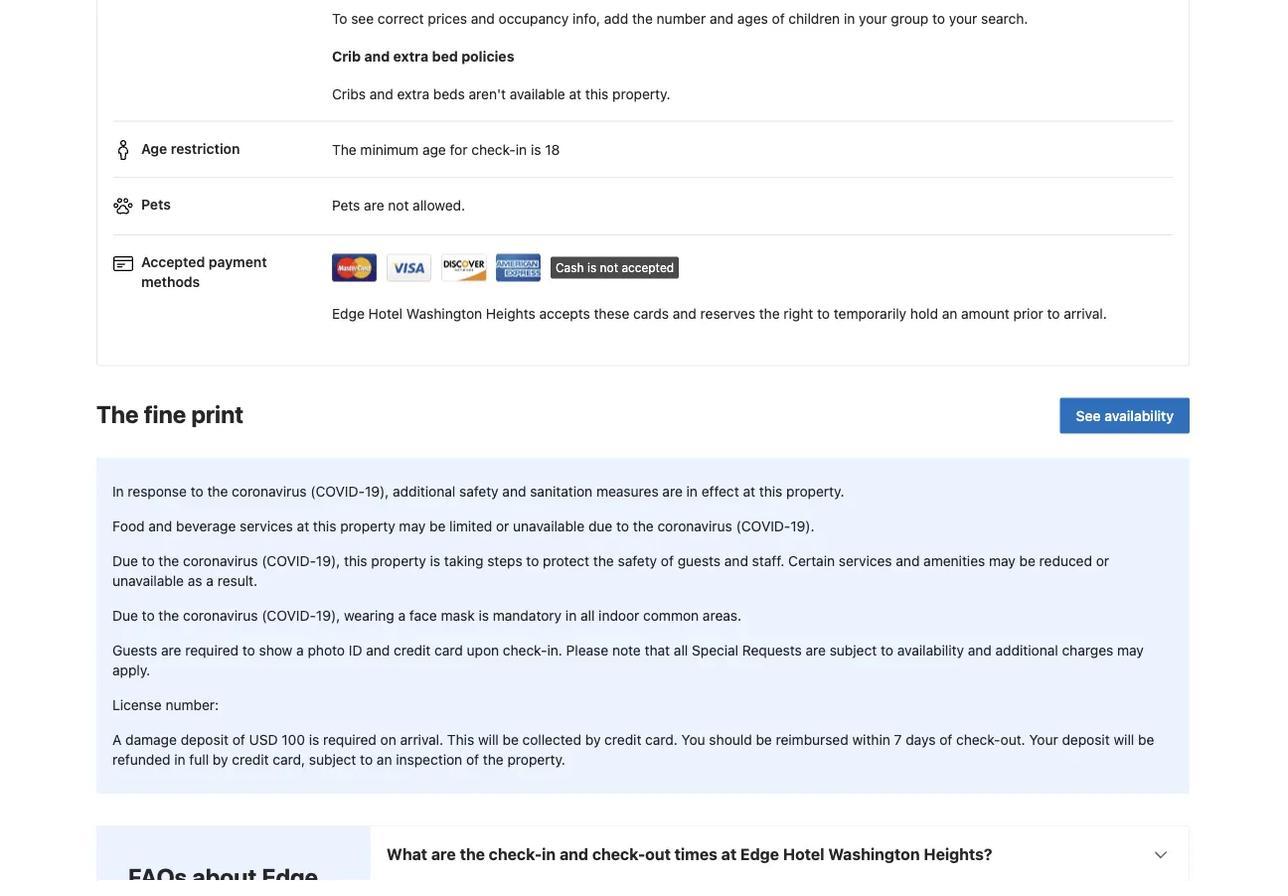 Task type: vqa. For each thing, say whether or not it's contained in the screenshot.
Crib and extra bed policies
yes



Task type: describe. For each thing, give the bounding box(es) containing it.
should
[[709, 732, 752, 748]]

may inside guests are required to show a photo id and credit card upon check-in. please note that all special requests are subject to availability and additional charges may apply.
[[1117, 642, 1144, 659]]

food and beverage services at this property may be limited or unavailable due to the coronavirus (covid-19).
[[112, 518, 815, 534]]

to right steps
[[526, 553, 539, 569]]

policies
[[461, 48, 514, 65]]

within
[[852, 732, 891, 748]]

at inside dropdown button
[[721, 846, 737, 864]]

crib
[[332, 48, 361, 65]]

2 your from the left
[[949, 10, 977, 27]]

collected
[[523, 732, 582, 748]]

1 vertical spatial by
[[213, 752, 228, 768]]

what are the check-in and check-out times at edge hotel washington heights? button
[[371, 827, 1189, 882]]

1 will from the left
[[478, 732, 499, 748]]

0 horizontal spatial all
[[581, 608, 595, 624]]

effect
[[702, 483, 739, 500]]

protect
[[543, 553, 590, 569]]

hotel inside dropdown button
[[783, 846, 825, 864]]

a damage deposit of usd 100 is required on arrival. this will be collected by credit card. you should be reimbursed within 7 days of check-out. your deposit will be refunded in full by credit card, subject to an inspection of the property.
[[112, 732, 1154, 768]]

reserves
[[700, 306, 755, 322]]

methods
[[141, 274, 200, 290]]

beds
[[433, 86, 465, 102]]

this inside due to the coronavirus (covid-19), this property is taking steps to protect the safety of guests and staff. certain services and amenities may be reduced or unavailable as a result.
[[344, 553, 367, 569]]

mastercard image
[[332, 254, 378, 282]]

due
[[588, 518, 613, 534]]

coronavirus up the guests
[[658, 518, 732, 534]]

number
[[657, 10, 706, 27]]

19), for wearing
[[316, 608, 340, 624]]

payment
[[209, 254, 267, 270]]

face
[[409, 608, 437, 624]]

to up beverage
[[191, 483, 203, 500]]

not for are
[[388, 197, 409, 214]]

available
[[510, 86, 565, 102]]

amount
[[961, 306, 1010, 322]]

due for due to the coronavirus (covid-19), wearing a face mask is mandatory in all indoor common areas.
[[112, 608, 138, 624]]

0 vertical spatial 19),
[[365, 483, 389, 500]]

occupancy
[[499, 10, 569, 27]]

of left usd
[[232, 732, 245, 748]]

at right beverage
[[297, 518, 309, 534]]

is right mask
[[479, 608, 489, 624]]

1 vertical spatial a
[[398, 608, 406, 624]]

additional inside guests are required to show a photo id and credit card upon check-in. please note that all special requests are subject to availability and additional charges may apply.
[[996, 642, 1058, 659]]

discover image
[[441, 254, 487, 282]]

accepted
[[622, 261, 674, 275]]

edge hotel washington heights accepts these cards and reserves the right to temporarily hold an amount prior to arrival.
[[332, 306, 1107, 322]]

amenities
[[924, 553, 985, 569]]

of right 'ages' on the right of the page
[[772, 10, 785, 27]]

cash is not accepted
[[556, 261, 674, 275]]

are right measures
[[662, 483, 683, 500]]

number:
[[165, 697, 219, 713]]

license number:
[[112, 697, 219, 713]]

staff.
[[752, 553, 785, 569]]

0 vertical spatial washington
[[406, 306, 482, 322]]

2 horizontal spatial property.
[[786, 483, 844, 500]]

to up 'guests'
[[142, 608, 155, 624]]

photo
[[308, 642, 345, 659]]

id
[[349, 642, 362, 659]]

or inside due to the coronavirus (covid-19), this property is taking steps to protect the safety of guests and staff. certain services and amenities may be reduced or unavailable as a result.
[[1096, 553, 1109, 569]]

show
[[259, 642, 293, 659]]

for
[[450, 142, 468, 158]]

restriction
[[171, 140, 240, 157]]

due to the coronavirus (covid-19), this property is taking steps to protect the safety of guests and staff. certain services and amenities may be reduced or unavailable as a result.
[[112, 553, 1109, 589]]

is left 18
[[531, 142, 541, 158]]

the right the add
[[632, 10, 653, 27]]

license
[[112, 697, 162, 713]]

to left show
[[242, 642, 255, 659]]

cash
[[556, 261, 584, 275]]

a inside due to the coronavirus (covid-19), this property is taking steps to protect the safety of guests and staff. certain services and amenities may be reduced or unavailable as a result.
[[206, 573, 214, 589]]

is inside due to the coronavirus (covid-19), this property is taking steps to protect the safety of guests and staff. certain services and amenities may be reduced or unavailable as a result.
[[430, 553, 440, 569]]

apply.
[[112, 662, 150, 679]]

availability inside button
[[1105, 407, 1174, 424]]

food
[[112, 518, 145, 534]]

(covid- inside due to the coronavirus (covid-19), this property is taking steps to protect the safety of guests and staff. certain services and amenities may be reduced or unavailable as a result.
[[262, 553, 316, 569]]

requests
[[742, 642, 802, 659]]

to right the due on the left bottom of the page
[[616, 518, 629, 534]]

mandatory
[[493, 608, 562, 624]]

fine
[[144, 400, 186, 428]]

hold
[[910, 306, 938, 322]]

the down beverage
[[158, 553, 179, 569]]

extra for bed
[[393, 48, 429, 65]]

2 will from the left
[[1114, 732, 1135, 748]]

of down this
[[466, 752, 479, 768]]

may inside due to the coronavirus (covid-19), this property is taking steps to protect the safety of guests and staff. certain services and amenities may be reduced or unavailable as a result.
[[989, 553, 1016, 569]]

and right cribs
[[370, 86, 393, 102]]

note
[[612, 642, 641, 659]]

required inside a damage deposit of usd 100 is required on arrival. this will be collected by credit card. you should be reimbursed within 7 days of check-out. your deposit will be refunded in full by credit card, subject to an inspection of the property.
[[323, 732, 377, 748]]

common
[[643, 608, 699, 624]]

certain
[[788, 553, 835, 569]]

subject inside guests are required to show a photo id and credit card upon check-in. please note that all special requests are subject to availability and additional charges may apply.
[[830, 642, 877, 659]]

the inside a damage deposit of usd 100 is required on arrival. this will be collected by credit card. you should be reimbursed within 7 days of check-out. your deposit will be refunded in full by credit card, subject to an inspection of the property.
[[483, 752, 504, 768]]

washington inside dropdown button
[[828, 846, 920, 864]]

accepted payment methods and conditions element
[[113, 244, 1173, 289]]

and down amenities
[[968, 642, 992, 659]]

of right days
[[940, 732, 953, 748]]

see availability
[[1076, 407, 1174, 424]]

print
[[191, 400, 244, 428]]

visa image
[[387, 254, 432, 282]]

in inside a damage deposit of usd 100 is required on arrival. this will be collected by credit card. you should be reimbursed within 7 days of check-out. your deposit will be refunded in full by credit card, subject to an inspection of the property.
[[174, 752, 186, 768]]

see availability button
[[1060, 398, 1190, 434]]

to inside a damage deposit of usd 100 is required on arrival. this will be collected by credit card. you should be reimbursed within 7 days of check-out. your deposit will be refunded in full by credit card, subject to an inspection of the property.
[[360, 752, 373, 768]]

see
[[351, 10, 374, 27]]

accepted payment methods
[[141, 254, 267, 290]]

the down the due on the left bottom of the page
[[593, 553, 614, 569]]

1 your from the left
[[859, 10, 887, 27]]

allowed.
[[413, 197, 465, 214]]

safety inside due to the coronavirus (covid-19), this property is taking steps to protect the safety of guests and staff. certain services and amenities may be reduced or unavailable as a result.
[[618, 553, 657, 569]]

wearing
[[344, 608, 394, 624]]

please
[[566, 642, 609, 659]]

temporarily
[[834, 306, 907, 322]]

unavailable inside due to the coronavirus (covid-19), this property is taking steps to protect the safety of guests and staff. certain services and amenities may be reduced or unavailable as a result.
[[112, 573, 184, 589]]

0 vertical spatial unavailable
[[513, 518, 585, 534]]

to right right
[[817, 306, 830, 322]]

the for the fine print
[[96, 400, 139, 428]]

prior
[[1014, 306, 1044, 322]]

age
[[422, 142, 446, 158]]

the for the minimum age for check-in is 18
[[332, 142, 357, 158]]

children
[[789, 10, 840, 27]]

required inside guests are required to show a photo id and credit card upon check-in. please note that all special requests are subject to availability and additional charges may apply.
[[185, 642, 239, 659]]

steps
[[487, 553, 523, 569]]

as
[[188, 573, 202, 589]]

are for what are the check-in and check-out times at edge hotel washington heights?
[[431, 846, 456, 864]]

1 deposit from the left
[[181, 732, 229, 748]]

check- inside guests are required to show a photo id and credit card upon check-in. please note that all special requests are subject to availability and additional charges may apply.
[[503, 642, 547, 659]]

be inside due to the coronavirus (covid-19), this property is taking steps to protect the safety of guests and staff. certain services and amenities may be reduced or unavailable as a result.
[[1020, 553, 1036, 569]]

what
[[387, 846, 428, 864]]

and right crib
[[364, 48, 390, 65]]

18
[[545, 142, 560, 158]]

0 vertical spatial safety
[[459, 483, 499, 500]]

correct
[[378, 10, 424, 27]]

arrival. inside a damage deposit of usd 100 is required on arrival. this will be collected by credit card. you should be reimbursed within 7 days of check-out. your deposit will be refunded in full by credit card, subject to an inspection of the property.
[[400, 732, 443, 748]]

ages
[[737, 10, 768, 27]]

0 horizontal spatial credit
[[232, 752, 269, 768]]

19).
[[791, 518, 815, 534]]

at right effect
[[743, 483, 756, 500]]

and right food
[[148, 518, 172, 534]]

see
[[1076, 407, 1101, 424]]

card
[[434, 642, 463, 659]]

times
[[675, 846, 718, 864]]

all inside guests are required to show a photo id and credit card upon check-in. please note that all special requests are subject to availability and additional charges may apply.
[[674, 642, 688, 659]]

and left sanitation
[[502, 483, 526, 500]]

card,
[[273, 752, 305, 768]]

0 horizontal spatial services
[[240, 518, 293, 534]]

in.
[[547, 642, 562, 659]]

and right the cards
[[673, 306, 697, 322]]

that
[[645, 642, 670, 659]]

days
[[906, 732, 936, 748]]



Task type: locate. For each thing, give the bounding box(es) containing it.
the left fine
[[96, 400, 139, 428]]

0 vertical spatial the
[[332, 142, 357, 158]]

1 horizontal spatial washington
[[828, 846, 920, 864]]

subject right requests
[[830, 642, 877, 659]]

to right group
[[932, 10, 945, 27]]

to right prior
[[1047, 306, 1060, 322]]

a
[[112, 732, 122, 748]]

19),
[[365, 483, 389, 500], [316, 553, 340, 569], [316, 608, 340, 624]]

guests
[[678, 553, 721, 569]]

will right your
[[1114, 732, 1135, 748]]

to
[[932, 10, 945, 27], [817, 306, 830, 322], [1047, 306, 1060, 322], [191, 483, 203, 500], [616, 518, 629, 534], [142, 553, 155, 569], [526, 553, 539, 569], [142, 608, 155, 624], [242, 642, 255, 659], [881, 642, 894, 659], [360, 752, 373, 768]]

0 horizontal spatial by
[[213, 752, 228, 768]]

1 horizontal spatial an
[[942, 306, 958, 322]]

and
[[471, 10, 495, 27], [710, 10, 734, 27], [364, 48, 390, 65], [370, 86, 393, 102], [673, 306, 697, 322], [502, 483, 526, 500], [148, 518, 172, 534], [725, 553, 748, 569], [896, 553, 920, 569], [366, 642, 390, 659], [968, 642, 992, 659], [560, 846, 588, 864]]

1 horizontal spatial property.
[[612, 86, 671, 102]]

property.
[[612, 86, 671, 102], [786, 483, 844, 500], [507, 752, 566, 768]]

1 horizontal spatial unavailable
[[513, 518, 585, 534]]

0 vertical spatial services
[[240, 518, 293, 534]]

is right cash
[[587, 261, 597, 275]]

0 vertical spatial subject
[[830, 642, 877, 659]]

0 horizontal spatial pets
[[141, 196, 171, 212]]

1 horizontal spatial required
[[323, 732, 377, 748]]

check-
[[471, 142, 516, 158], [503, 642, 547, 659], [956, 732, 1001, 748], [489, 846, 542, 864], [592, 846, 645, 864]]

is inside a damage deposit of usd 100 is required on arrival. this will be collected by credit card. you should be reimbursed within 7 days of check-out. your deposit will be refunded in full by credit card, subject to an inspection of the property.
[[309, 732, 319, 748]]

1 vertical spatial extra
[[397, 86, 430, 102]]

0 vertical spatial an
[[942, 306, 958, 322]]

age restriction
[[141, 140, 240, 157]]

mask
[[441, 608, 475, 624]]

services inside due to the coronavirus (covid-19), this property is taking steps to protect the safety of guests and staff. certain services and amenities may be reduced or unavailable as a result.
[[839, 553, 892, 569]]

1 vertical spatial property
[[371, 553, 426, 569]]

are inside dropdown button
[[431, 846, 456, 864]]

0 vertical spatial a
[[206, 573, 214, 589]]

coronavirus down result.
[[183, 608, 258, 624]]

be
[[429, 518, 446, 534], [1020, 553, 1036, 569], [503, 732, 519, 748], [756, 732, 772, 748], [1138, 732, 1154, 748]]

1 vertical spatial unavailable
[[112, 573, 184, 589]]

services
[[240, 518, 293, 534], [839, 553, 892, 569]]

1 horizontal spatial will
[[1114, 732, 1135, 748]]

0 horizontal spatial a
[[206, 573, 214, 589]]

and left amenities
[[896, 553, 920, 569]]

0 vertical spatial required
[[185, 642, 239, 659]]

to down food
[[142, 553, 155, 569]]

1 horizontal spatial pets
[[332, 197, 360, 214]]

your left group
[[859, 10, 887, 27]]

1 horizontal spatial safety
[[618, 553, 657, 569]]

1 horizontal spatial a
[[296, 642, 304, 659]]

not for is
[[600, 261, 618, 275]]

1 horizontal spatial all
[[674, 642, 688, 659]]

0 vertical spatial hotel
[[368, 306, 403, 322]]

this
[[585, 86, 609, 102], [759, 483, 783, 500], [313, 518, 336, 534], [344, 553, 367, 569]]

coronavirus
[[232, 483, 307, 500], [658, 518, 732, 534], [183, 553, 258, 569], [183, 608, 258, 624]]

will
[[478, 732, 499, 748], [1114, 732, 1135, 748]]

subject right card, on the bottom left of the page
[[309, 752, 356, 768]]

pets down age
[[141, 196, 171, 212]]

property inside due to the coronavirus (covid-19), this property is taking steps to protect the safety of guests and staff. certain services and amenities may be reduced or unavailable as a result.
[[371, 553, 426, 569]]

1 vertical spatial services
[[839, 553, 892, 569]]

reimbursed
[[776, 732, 849, 748]]

1 vertical spatial safety
[[618, 553, 657, 569]]

your left search.
[[949, 10, 977, 27]]

guests
[[112, 642, 157, 659]]

all left indoor
[[581, 608, 595, 624]]

0 vertical spatial credit
[[394, 642, 431, 659]]

availability up days
[[897, 642, 964, 659]]

1 horizontal spatial credit
[[394, 642, 431, 659]]

taking
[[444, 553, 484, 569]]

availability right see
[[1105, 407, 1174, 424]]

not inside accepted payment methods and conditions element
[[600, 261, 618, 275]]

indoor
[[599, 608, 640, 624]]

the left minimum
[[332, 142, 357, 158]]

and left staff.
[[725, 553, 748, 569]]

1 vertical spatial subject
[[309, 752, 356, 768]]

0 horizontal spatial hotel
[[368, 306, 403, 322]]

is inside accepted payment methods and conditions element
[[587, 261, 597, 275]]

what are the check-in and check-out times at edge hotel washington heights?
[[387, 846, 993, 864]]

charges
[[1062, 642, 1114, 659]]

the right what
[[460, 846, 485, 864]]

bed
[[432, 48, 458, 65]]

2 due from the top
[[112, 608, 138, 624]]

0 horizontal spatial safety
[[459, 483, 499, 500]]

age
[[141, 140, 167, 157]]

aren't
[[469, 86, 506, 102]]

unavailable left as
[[112, 573, 184, 589]]

pets are not allowed.
[[332, 197, 465, 214]]

property. down the collected
[[507, 752, 566, 768]]

in inside dropdown button
[[542, 846, 556, 864]]

1 vertical spatial washington
[[828, 846, 920, 864]]

availability
[[1105, 407, 1174, 424], [897, 642, 964, 659]]

washington down 'discover' icon
[[406, 306, 482, 322]]

extra left 'beds'
[[397, 86, 430, 102]]

2 vertical spatial property.
[[507, 752, 566, 768]]

due up 'guests'
[[112, 608, 138, 624]]

your
[[859, 10, 887, 27], [949, 10, 977, 27]]

not left the accepted
[[600, 261, 618, 275]]

credit down usd
[[232, 752, 269, 768]]

0 horizontal spatial arrival.
[[400, 732, 443, 748]]

deposit right your
[[1062, 732, 1110, 748]]

edge inside dropdown button
[[741, 846, 779, 864]]

inspection
[[396, 752, 462, 768]]

due for due to the coronavirus (covid-19), this property is taking steps to protect the safety of guests and staff. certain services and amenities may be reduced or unavailable as a result.
[[112, 553, 138, 569]]

coronavirus up beverage
[[232, 483, 307, 500]]

of
[[772, 10, 785, 27], [661, 553, 674, 569], [232, 732, 245, 748], [940, 732, 953, 748], [466, 752, 479, 768]]

pets up mastercard icon
[[332, 197, 360, 214]]

2 deposit from the left
[[1062, 732, 1110, 748]]

a right as
[[206, 573, 214, 589]]

0 vertical spatial or
[[496, 518, 509, 534]]

0 horizontal spatial washington
[[406, 306, 482, 322]]

0 horizontal spatial will
[[478, 732, 499, 748]]

may left limited
[[399, 518, 426, 534]]

19), for this
[[316, 553, 340, 569]]

1 vertical spatial property.
[[786, 483, 844, 500]]

to left inspection at left
[[360, 752, 373, 768]]

a inside guests are required to show a photo id and credit card upon check-in. please note that all special requests are subject to availability and additional charges may apply.
[[296, 642, 304, 659]]

0 horizontal spatial subject
[[309, 752, 356, 768]]

due down food
[[112, 553, 138, 569]]

accepts
[[539, 306, 590, 322]]

0 vertical spatial all
[[581, 608, 595, 624]]

cribs
[[332, 86, 366, 102]]

1 vertical spatial edge
[[741, 846, 779, 864]]

0 horizontal spatial may
[[399, 518, 426, 534]]

services right beverage
[[240, 518, 293, 534]]

the up beverage
[[207, 483, 228, 500]]

0 horizontal spatial required
[[185, 642, 239, 659]]

minimum
[[360, 142, 419, 158]]

card.
[[645, 732, 678, 748]]

2 horizontal spatial may
[[1117, 642, 1144, 659]]

1 vertical spatial credit
[[605, 732, 642, 748]]

1 vertical spatial arrival.
[[400, 732, 443, 748]]

0 vertical spatial not
[[388, 197, 409, 214]]

required up the number:
[[185, 642, 239, 659]]

or right limited
[[496, 518, 509, 534]]

0 horizontal spatial unavailable
[[112, 573, 184, 589]]

out.
[[1001, 732, 1026, 748]]

are right requests
[[806, 642, 826, 659]]

of inside due to the coronavirus (covid-19), this property is taking steps to protect the safety of guests and staff. certain services and amenities may be reduced or unavailable as a result.
[[661, 553, 674, 569]]

required left on
[[323, 732, 377, 748]]

to see correct prices and occupancy info, add the number and ages of children in your group to your search.
[[332, 10, 1028, 27]]

are down minimum
[[364, 197, 384, 214]]

are for guests are required to show a photo id and credit card upon check-in. please note that all special requests are subject to availability and additional charges may apply.
[[161, 642, 181, 659]]

1 vertical spatial hotel
[[783, 846, 825, 864]]

the left right
[[759, 306, 780, 322]]

2 vertical spatial may
[[1117, 642, 1144, 659]]

edge down mastercard icon
[[332, 306, 365, 322]]

0 horizontal spatial availability
[[897, 642, 964, 659]]

0 horizontal spatial your
[[859, 10, 887, 27]]

due inside due to the coronavirus (covid-19), this property is taking steps to protect the safety of guests and staff. certain services and amenities may be reduced or unavailable as a result.
[[112, 553, 138, 569]]

are for pets are not allowed.
[[364, 197, 384, 214]]

at right times
[[721, 846, 737, 864]]

property. up 19).
[[786, 483, 844, 500]]

property. inside a damage deposit of usd 100 is required on arrival. this will be collected by credit card. you should be reimbursed within 7 days of check-out. your deposit will be refunded in full by credit card, subject to an inspection of the property.
[[507, 752, 566, 768]]

in
[[112, 483, 124, 500]]

info,
[[573, 10, 600, 27]]

safety up indoor
[[618, 553, 657, 569]]

will right this
[[478, 732, 499, 748]]

the minimum age for check-in is 18
[[332, 142, 560, 158]]

are right what
[[431, 846, 456, 864]]

the up license number:
[[158, 608, 179, 624]]

0 vertical spatial property
[[340, 518, 395, 534]]

0 horizontal spatial property.
[[507, 752, 566, 768]]

1 horizontal spatial availability
[[1105, 407, 1174, 424]]

0 horizontal spatial deposit
[[181, 732, 229, 748]]

0 vertical spatial additional
[[393, 483, 456, 500]]

property up the wearing
[[340, 518, 395, 534]]

limited
[[449, 518, 492, 534]]

washington left heights?
[[828, 846, 920, 864]]

credit inside guests are required to show a photo id and credit card upon check-in. please note that all special requests are subject to availability and additional charges may apply.
[[394, 642, 431, 659]]

arrival. right prior
[[1064, 306, 1107, 322]]

credit left card.
[[605, 732, 642, 748]]

pets for pets are not allowed.
[[332, 197, 360, 214]]

subject inside a damage deposit of usd 100 is required on arrival. this will be collected by credit card. you should be reimbursed within 7 days of check-out. your deposit will be refunded in full by credit card, subject to an inspection of the property.
[[309, 752, 356, 768]]

0 vertical spatial extra
[[393, 48, 429, 65]]

are right 'guests'
[[161, 642, 181, 659]]

availability inside guests are required to show a photo id and credit card upon check-in. please note that all special requests are subject to availability and additional charges may apply.
[[897, 642, 964, 659]]

0 vertical spatial may
[[399, 518, 426, 534]]

0 horizontal spatial edge
[[332, 306, 365, 322]]

not
[[388, 197, 409, 214], [600, 261, 618, 275]]

2 vertical spatial a
[[296, 642, 304, 659]]

in response to the coronavirus (covid-19), additional safety and sanitation measures are in effect at this property.
[[112, 483, 844, 500]]

these
[[594, 306, 630, 322]]

usd
[[249, 732, 278, 748]]

1 horizontal spatial services
[[839, 553, 892, 569]]

the inside dropdown button
[[460, 846, 485, 864]]

coronavirus up result.
[[183, 553, 258, 569]]

sanitation
[[530, 483, 593, 500]]

american express image
[[496, 254, 542, 282]]

1 horizontal spatial not
[[600, 261, 618, 275]]

extra left bed
[[393, 48, 429, 65]]

an inside a damage deposit of usd 100 is required on arrival. this will be collected by credit card. you should be reimbursed within 7 days of check-out. your deposit will be refunded in full by credit card, subject to an inspection of the property.
[[377, 752, 392, 768]]

and right id
[[366, 642, 390, 659]]

property. down the add
[[612, 86, 671, 102]]

check- inside a damage deposit of usd 100 is required on arrival. this will be collected by credit card. you should be reimbursed within 7 days of check-out. your deposit will be refunded in full by credit card, subject to an inspection of the property.
[[956, 732, 1001, 748]]

a left face at the bottom of page
[[398, 608, 406, 624]]

100
[[282, 732, 305, 748]]

arrival. up inspection at left
[[400, 732, 443, 748]]

0 vertical spatial by
[[585, 732, 601, 748]]

1 horizontal spatial deposit
[[1062, 732, 1110, 748]]

1 vertical spatial all
[[674, 642, 688, 659]]

an down on
[[377, 752, 392, 768]]

1 vertical spatial not
[[600, 261, 618, 275]]

at right available
[[569, 86, 582, 102]]

special
[[692, 642, 739, 659]]

and left 'ages' on the right of the page
[[710, 10, 734, 27]]

due
[[112, 553, 138, 569], [112, 608, 138, 624]]

or right reduced at the bottom right of the page
[[1096, 553, 1109, 569]]

2 horizontal spatial a
[[398, 608, 406, 624]]

and left out on the right bottom
[[560, 846, 588, 864]]

0 horizontal spatial or
[[496, 518, 509, 534]]

1 horizontal spatial arrival.
[[1064, 306, 1107, 322]]

right
[[784, 306, 813, 322]]

edge right times
[[741, 846, 779, 864]]

0 horizontal spatial not
[[388, 197, 409, 214]]

the down measures
[[633, 518, 654, 534]]

additional up the food and beverage services at this property may be limited or unavailable due to the coronavirus (covid-19).
[[393, 483, 456, 500]]

additional
[[393, 483, 456, 500], [996, 642, 1058, 659]]

0 vertical spatial property.
[[612, 86, 671, 102]]

1 vertical spatial due
[[112, 608, 138, 624]]

out
[[645, 846, 671, 864]]

0 horizontal spatial an
[[377, 752, 392, 768]]

at
[[569, 86, 582, 102], [743, 483, 756, 500], [297, 518, 309, 534], [721, 846, 737, 864]]

1 horizontal spatial your
[[949, 10, 977, 27]]

add
[[604, 10, 628, 27]]

1 vertical spatial may
[[989, 553, 1016, 569]]

2 horizontal spatial credit
[[605, 732, 642, 748]]

you
[[682, 732, 705, 748]]

the fine print
[[96, 400, 244, 428]]

upon
[[467, 642, 499, 659]]

the
[[332, 142, 357, 158], [96, 400, 139, 428]]

of left the guests
[[661, 553, 674, 569]]

unavailable
[[513, 518, 585, 534], [112, 573, 184, 589]]

your
[[1029, 732, 1058, 748]]

1 vertical spatial the
[[96, 400, 139, 428]]

and inside dropdown button
[[560, 846, 588, 864]]

1 horizontal spatial by
[[585, 732, 601, 748]]

a
[[206, 573, 214, 589], [398, 608, 406, 624], [296, 642, 304, 659]]

heights?
[[924, 846, 993, 864]]

this
[[447, 732, 474, 748]]

and right prices
[[471, 10, 495, 27]]

search.
[[981, 10, 1028, 27]]

1 vertical spatial required
[[323, 732, 377, 748]]

cribs and extra beds aren't available at this property.
[[332, 86, 671, 102]]

0 horizontal spatial additional
[[393, 483, 456, 500]]

0 vertical spatial due
[[112, 553, 138, 569]]

coronavirus inside due to the coronavirus (covid-19), this property is taking steps to protect the safety of guests and staff. certain services and amenities may be reduced or unavailable as a result.
[[183, 553, 258, 569]]

hotel
[[368, 306, 403, 322], [783, 846, 825, 864]]

extra for beds
[[397, 86, 430, 102]]

additional left charges
[[996, 642, 1058, 659]]

by right full
[[213, 752, 228, 768]]

all
[[581, 608, 595, 624], [674, 642, 688, 659]]

may right amenities
[[989, 553, 1016, 569]]

damage
[[125, 732, 177, 748]]

property
[[340, 518, 395, 534], [371, 553, 426, 569]]

extra
[[393, 48, 429, 65], [397, 86, 430, 102]]

washington
[[406, 306, 482, 322], [828, 846, 920, 864]]

group
[[891, 10, 929, 27]]

1 horizontal spatial hotel
[[783, 846, 825, 864]]

or
[[496, 518, 509, 534], [1096, 553, 1109, 569]]

0 horizontal spatial the
[[96, 400, 139, 428]]

0 vertical spatial arrival.
[[1064, 306, 1107, 322]]

safety up limited
[[459, 483, 499, 500]]

to
[[332, 10, 347, 27]]

the right inspection at left
[[483, 752, 504, 768]]

2 vertical spatial 19),
[[316, 608, 340, 624]]

is
[[531, 142, 541, 158], [587, 261, 597, 275], [430, 553, 440, 569], [479, 608, 489, 624], [309, 732, 319, 748]]

0 vertical spatial edge
[[332, 306, 365, 322]]

19), inside due to the coronavirus (covid-19), this property is taking steps to protect the safety of guests and staff. certain services and amenities may be reduced or unavailable as a result.
[[316, 553, 340, 569]]

1 horizontal spatial edge
[[741, 846, 779, 864]]

by right the collected
[[585, 732, 601, 748]]

1 horizontal spatial or
[[1096, 553, 1109, 569]]

1 vertical spatial or
[[1096, 553, 1109, 569]]

is left the taking
[[430, 553, 440, 569]]

heights
[[486, 306, 536, 322]]

property up face at the bottom of page
[[371, 553, 426, 569]]

1 due from the top
[[112, 553, 138, 569]]

is right 100
[[309, 732, 319, 748]]

pets for pets
[[141, 196, 171, 212]]

to up within
[[881, 642, 894, 659]]

guests are required to show a photo id and credit card upon check-in. please note that all special requests are subject to availability and additional charges may apply.
[[112, 642, 1144, 679]]

2 vertical spatial credit
[[232, 752, 269, 768]]



